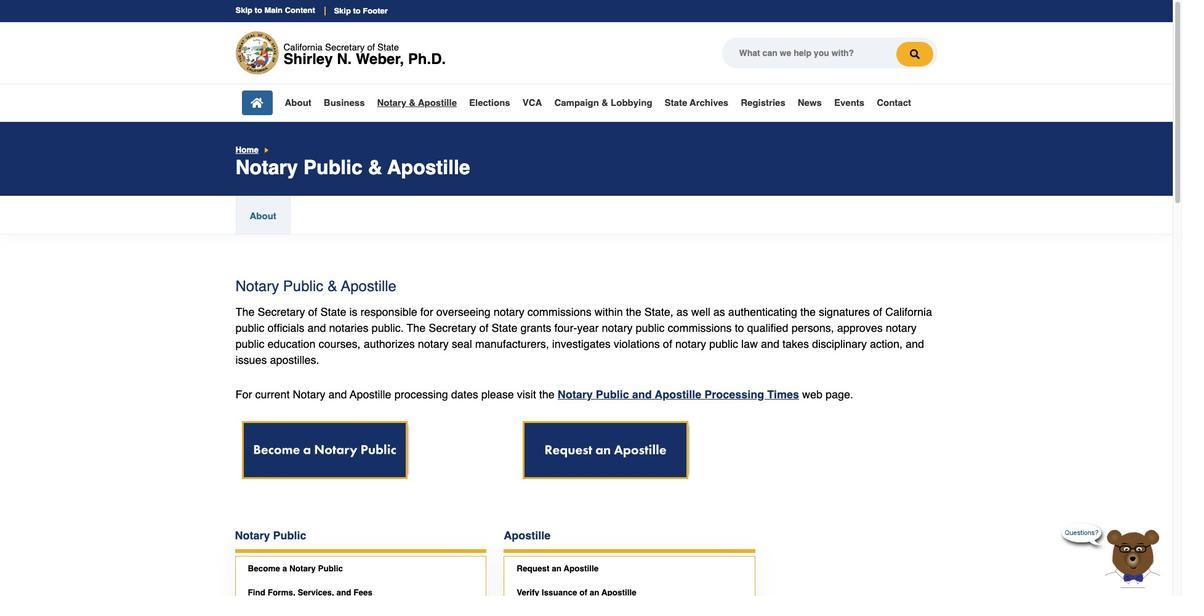 Task type: locate. For each thing, give the bounding box(es) containing it.
the up issues
[[236, 305, 255, 318]]

the right "within"
[[626, 305, 642, 318]]

click me to chat with eureka image
[[1100, 529, 1167, 588]]

as right well
[[714, 305, 726, 318]]

shirley n. weber, ph.d. banner
[[0, 0, 1174, 122]]

notary left seal
[[418, 337, 449, 350]]

state left is
[[321, 305, 347, 318]]

signatures
[[819, 305, 870, 318]]

year
[[578, 321, 599, 334]]

questions? ask me. image
[[1063, 517, 1102, 556]]

secretary inside 'california secretary of state shirley n. weber, ph.d.'
[[325, 42, 365, 52]]

commissions
[[528, 305, 592, 318], [668, 321, 732, 334]]

times
[[768, 388, 800, 401]]

notaries
[[329, 321, 369, 334]]

What can we help you with? text field
[[722, 37, 938, 68]]

skip left footer
[[334, 6, 351, 15]]

notary down weber,
[[377, 98, 407, 108]]

as left well
[[677, 305, 689, 318]]

0 horizontal spatial about
[[250, 211, 276, 221]]

1 horizontal spatial commissions
[[668, 321, 732, 334]]

&
[[409, 98, 416, 108], [602, 98, 609, 108], [368, 156, 382, 179], [328, 278, 338, 295]]

2 horizontal spatial secretary
[[429, 321, 476, 334]]

authorizes
[[364, 337, 415, 350]]

1 horizontal spatial as
[[714, 305, 726, 318]]

apostille inside shirley n. weber, ph.d. banner
[[418, 98, 457, 108]]

2 vertical spatial secretary
[[429, 321, 476, 334]]

commissions up four-
[[528, 305, 592, 318]]

skip
[[236, 6, 253, 15], [334, 6, 351, 15]]

dates
[[451, 388, 478, 401]]

0 horizontal spatial secretary
[[258, 305, 305, 318]]

four-
[[555, 321, 578, 334]]

within
[[595, 305, 623, 318]]

skip-content element
[[236, 6, 938, 15]]

violations
[[614, 337, 660, 350]]

and down "qualified"
[[761, 337, 780, 350]]

menu containing about
[[242, 90, 912, 115]]

campaign & lobbying link
[[555, 98, 653, 108]]

notary
[[377, 98, 407, 108], [236, 156, 298, 179], [236, 278, 279, 295], [293, 388, 326, 401], [558, 388, 593, 401], [235, 529, 270, 542], [290, 564, 316, 573]]

0 horizontal spatial to
[[255, 6, 262, 15]]

notary public & apostille main content
[[0, 196, 1174, 596]]

0 horizontal spatial california
[[284, 42, 323, 52]]

current
[[255, 388, 290, 401]]

the up the persons, at the bottom of page
[[801, 305, 816, 318]]

well
[[692, 305, 711, 318]]

0 vertical spatial secretary
[[325, 42, 365, 52]]

1 vertical spatial about
[[250, 211, 276, 221]]

state archives
[[665, 98, 729, 108]]

public
[[236, 321, 265, 334], [636, 321, 665, 334], [236, 337, 265, 350], [710, 337, 739, 350]]

commissions down well
[[668, 321, 732, 334]]

of inside 'california secretary of state shirley n. weber, ph.d.'
[[367, 42, 375, 52]]

campaign & lobbying
[[555, 98, 653, 108]]

of down the overseeing
[[480, 321, 489, 334]]

business
[[324, 98, 365, 108]]

state left the archives at the top of page
[[665, 98, 688, 108]]

0 horizontal spatial as
[[677, 305, 689, 318]]

notary right a
[[290, 564, 316, 573]]

the great seal of the state of california image
[[236, 31, 279, 74]]

elections link
[[469, 98, 511, 108]]

1 vertical spatial california
[[886, 305, 933, 318]]

processing
[[395, 388, 448, 401]]

of right n.
[[367, 42, 375, 52]]

0 vertical spatial about link
[[285, 98, 312, 108]]

0 vertical spatial california
[[284, 42, 323, 52]]

the right visit
[[539, 388, 555, 401]]

notary up "grants"
[[494, 305, 525, 318]]

california
[[284, 42, 323, 52], [886, 305, 933, 318]]

1 horizontal spatial skip
[[334, 6, 351, 15]]

the
[[236, 305, 255, 318], [407, 321, 426, 334]]

is
[[350, 305, 358, 318]]

notary inside menu
[[377, 98, 407, 108]]

1 horizontal spatial to
[[353, 6, 361, 15]]

notary up officials
[[236, 278, 279, 295]]

public.
[[372, 321, 404, 334]]

events
[[835, 98, 865, 108]]

notary public image
[[242, 421, 408, 479]]

notary down home link
[[236, 156, 298, 179]]

apostille
[[418, 98, 457, 108], [388, 156, 470, 179], [341, 278, 397, 295], [350, 388, 392, 401], [655, 388, 702, 401], [504, 529, 551, 542], [564, 564, 599, 573]]

and
[[308, 321, 326, 334], [761, 337, 780, 350], [906, 337, 925, 350], [329, 388, 347, 401], [633, 388, 652, 401]]

0 horizontal spatial the
[[236, 305, 255, 318]]

notary & apostille
[[377, 98, 457, 108]]

notary down "within"
[[602, 321, 633, 334]]

elections
[[469, 98, 511, 108]]

news
[[798, 98, 822, 108]]

registries
[[741, 98, 786, 108]]

issues
[[236, 353, 267, 366]]

0 horizontal spatial commissions
[[528, 305, 592, 318]]

secretary up seal
[[429, 321, 476, 334]]

california up action,
[[886, 305, 933, 318]]

2 horizontal spatial to
[[735, 321, 745, 334]]

state inside menu
[[665, 98, 688, 108]]

1 horizontal spatial the
[[407, 321, 426, 334]]

about tab panel
[[236, 265, 938, 485]]

notary
[[494, 305, 525, 318], [602, 321, 633, 334], [886, 321, 917, 334], [418, 337, 449, 350], [676, 337, 707, 350]]

apostille inside home notary public & apostille
[[388, 156, 470, 179]]

for
[[421, 305, 433, 318]]

content
[[285, 6, 315, 15]]

california down content
[[284, 42, 323, 52]]

state
[[378, 42, 399, 52], [665, 98, 688, 108], [321, 305, 347, 318], [492, 321, 518, 334]]

page.
[[826, 388, 854, 401]]

about link
[[285, 98, 312, 108], [236, 196, 290, 234]]

to
[[255, 6, 262, 15], [353, 6, 361, 15], [735, 321, 745, 334]]

0 horizontal spatial skip
[[236, 6, 253, 15]]

become a notary public link
[[236, 557, 486, 581]]

skip to main content link
[[236, 6, 315, 15]]

request
[[517, 564, 550, 573]]

of
[[367, 42, 375, 52], [308, 305, 318, 318], [874, 305, 883, 318], [480, 321, 489, 334], [663, 337, 673, 350]]

1 as from the left
[[677, 305, 689, 318]]

1 horizontal spatial about
[[285, 98, 312, 108]]

menu
[[242, 90, 912, 115]]

courses,
[[319, 337, 361, 350]]

1 vertical spatial secretary
[[258, 305, 305, 318]]

1 horizontal spatial the
[[626, 305, 642, 318]]

education
[[268, 337, 316, 350]]

about
[[285, 98, 312, 108], [250, 211, 276, 221]]

california secretary of state shirley n. weber, ph.d.
[[284, 42, 446, 68]]

notary & apostille link
[[377, 98, 457, 108]]

visit
[[517, 388, 536, 401]]

state inside 'california secretary of state shirley n. weber, ph.d.'
[[378, 42, 399, 52]]

request an apostille
[[517, 564, 599, 573]]

secretary
[[325, 42, 365, 52], [258, 305, 305, 318], [429, 321, 476, 334]]

to left main
[[255, 6, 262, 15]]

0 vertical spatial about
[[285, 98, 312, 108]]

secretary down skip to footer link
[[325, 42, 365, 52]]

responsible
[[361, 305, 417, 318]]

to up law at the bottom of the page
[[735, 321, 745, 334]]

1 vertical spatial the
[[407, 321, 426, 334]]

skip for skip to main content
[[236, 6, 253, 15]]

1 horizontal spatial california
[[886, 305, 933, 318]]

1 horizontal spatial secretary
[[325, 42, 365, 52]]

skip left main
[[236, 6, 253, 15]]

secretary for shirley
[[325, 42, 365, 52]]

officials
[[268, 321, 305, 334]]

0 horizontal spatial the
[[539, 388, 555, 401]]

the down for
[[407, 321, 426, 334]]

state down footer
[[378, 42, 399, 52]]

skip to footer
[[334, 6, 388, 15]]

to left footer
[[353, 6, 361, 15]]

secretary up officials
[[258, 305, 305, 318]]

the secretary of state is responsible for overseeing notary commissions within the state, as well as authenticating the signatures of california public officials and notaries public. the secretary of state grants four-year notary public commissions to qualified persons, approves notary public education courses, authorizes notary seal manufacturers, investigates violations of notary public law and takes disciplinary action, and issues apostilles.
[[236, 305, 933, 366]]

menu inside shirley n. weber, ph.d. banner
[[242, 90, 912, 115]]



Task type: describe. For each thing, give the bounding box(es) containing it.
public inside become a notary public link
[[318, 564, 343, 573]]

to for main
[[255, 6, 262, 15]]

notary public & apostille
[[236, 278, 397, 295]]

2 as from the left
[[714, 305, 726, 318]]

events link
[[835, 98, 865, 108]]

apostilles.
[[270, 353, 319, 366]]

for current notary and apostille processing dates please visit the notary public and apostille processing times web page.
[[236, 388, 857, 401]]

state up manufacturers,
[[492, 321, 518, 334]]

& inside "about" tab panel
[[328, 278, 338, 295]]

business link
[[324, 98, 365, 108]]

web
[[803, 388, 823, 401]]

0 vertical spatial the
[[236, 305, 255, 318]]

0 vertical spatial commissions
[[528, 305, 592, 318]]

skip to main content
[[236, 6, 315, 15]]

home link
[[236, 146, 259, 155]]

notary up become
[[235, 529, 270, 542]]

about inside menu
[[285, 98, 312, 108]]

contact
[[877, 98, 912, 108]]

please
[[482, 388, 514, 401]]

2 horizontal spatial the
[[801, 305, 816, 318]]

notary right current
[[293, 388, 326, 401]]

of down notary public & apostille
[[308, 305, 318, 318]]

vca link
[[523, 98, 542, 108]]

and down 'courses,'
[[329, 388, 347, 401]]

apostille image
[[523, 421, 688, 479]]

public inside home notary public & apostille
[[304, 156, 363, 179]]

manufacturers,
[[475, 337, 549, 350]]

a
[[283, 564, 287, 573]]

registries link
[[741, 98, 786, 108]]

of right violations
[[663, 337, 673, 350]]

notary inside become a notary public link
[[290, 564, 316, 573]]

to inside the secretary of state is responsible for overseeing notary commissions within the state, as well as authenticating the signatures of california public officials and notaries public. the secretary of state grants four-year notary public commissions to qualified persons, approves notary public education courses, authorizes notary seal manufacturers, investigates violations of notary public law and takes disciplinary action, and issues apostilles.
[[735, 321, 745, 334]]

lobbying
[[611, 98, 653, 108]]

takes
[[783, 337, 809, 350]]

ph.d.
[[408, 50, 446, 68]]

disciplinary
[[813, 337, 867, 350]]

state archives link
[[665, 98, 729, 108]]

action,
[[870, 337, 903, 350]]

approves
[[838, 321, 883, 334]]

overseeing
[[437, 305, 491, 318]]

and right action,
[[906, 337, 925, 350]]

law
[[742, 337, 758, 350]]

notary up action,
[[886, 321, 917, 334]]

skip for skip to footer
[[334, 6, 351, 15]]

archives
[[690, 98, 729, 108]]

campaign
[[555, 98, 599, 108]]

home notary public & apostille
[[236, 146, 470, 179]]

grants
[[521, 321, 552, 334]]

about inside notary public & apostille 'main content'
[[250, 211, 276, 221]]

request an apostille link
[[505, 557, 755, 581]]

shirley
[[284, 50, 333, 68]]

main
[[265, 6, 283, 15]]

qualified
[[748, 321, 789, 334]]

& inside home notary public & apostille
[[368, 156, 382, 179]]

1 vertical spatial commissions
[[668, 321, 732, 334]]

for
[[236, 388, 252, 401]]

an
[[552, 564, 562, 573]]

become
[[248, 564, 280, 573]]

processing
[[705, 388, 765, 401]]

state,
[[645, 305, 674, 318]]

home
[[236, 146, 259, 155]]

vca
[[523, 98, 542, 108]]

notary inside home notary public & apostille
[[236, 156, 298, 179]]

and down violations
[[633, 388, 652, 401]]

to for footer
[[353, 6, 361, 15]]

become a notary public
[[248, 564, 343, 573]]

persons,
[[792, 321, 835, 334]]

investigates
[[552, 337, 611, 350]]

n.
[[337, 50, 352, 68]]

authenticating
[[729, 305, 798, 318]]

seal
[[452, 337, 472, 350]]

california inside 'california secretary of state shirley n. weber, ph.d.'
[[284, 42, 323, 52]]

news link
[[798, 98, 822, 108]]

notary public and apostille processing times link
[[558, 388, 800, 401]]

weber,
[[356, 50, 404, 68]]

notary down well
[[676, 337, 707, 350]]

california inside the secretary of state is responsible for overseeing notary commissions within the state, as well as authenticating the signatures of california public officials and notaries public. the secretary of state grants four-year notary public commissions to qualified persons, approves notary public education courses, authorizes notary seal manufacturers, investigates violations of notary public law and takes disciplinary action, and issues apostilles.
[[886, 305, 933, 318]]

of up approves
[[874, 305, 883, 318]]

skip to footer link
[[334, 6, 388, 15]]

and up 'courses,'
[[308, 321, 326, 334]]

1 vertical spatial about link
[[236, 196, 290, 234]]

contact link
[[877, 98, 912, 108]]

footer
[[363, 6, 388, 15]]

notary right visit
[[558, 388, 593, 401]]

secretary for is
[[258, 305, 305, 318]]

notary public
[[235, 529, 306, 542]]



Task type: vqa. For each thing, say whether or not it's contained in the screenshot.
'CONTACTS'
no



